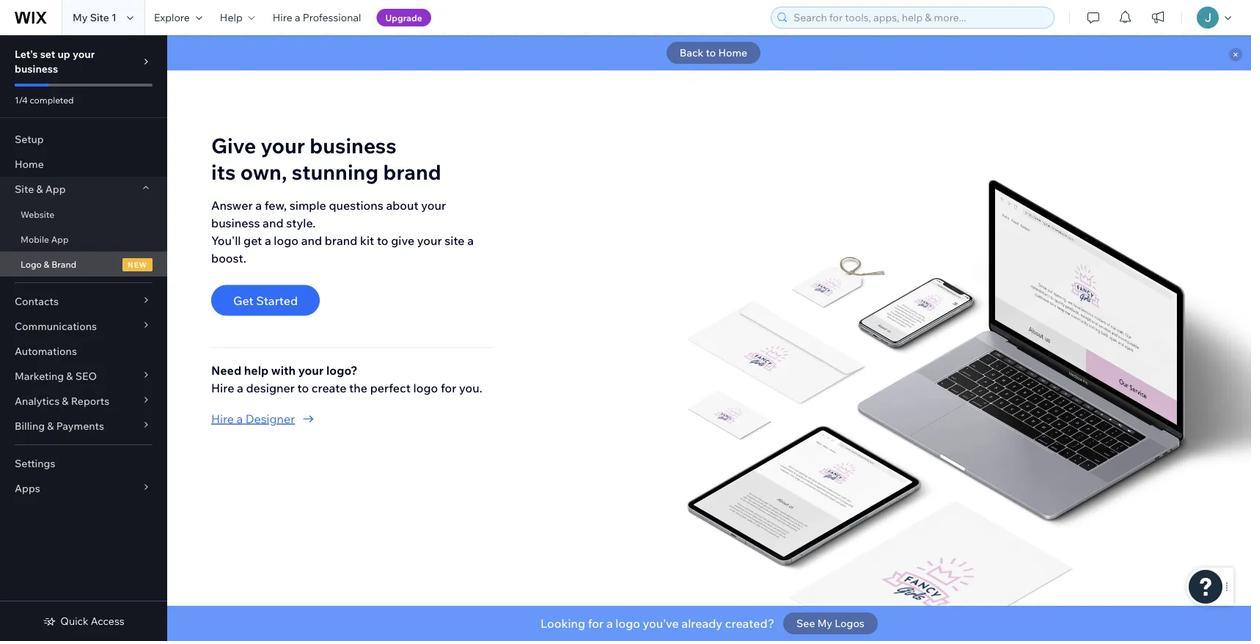 Task type: vqa. For each thing, say whether or not it's contained in the screenshot.
one
no



Task type: locate. For each thing, give the bounding box(es) containing it.
boost.
[[211, 250, 246, 265]]

0 horizontal spatial to
[[298, 380, 309, 395]]

my site 1
[[73, 11, 117, 24]]

& for billing
[[47, 420, 54, 433]]

a left few,
[[256, 198, 262, 212]]

0 horizontal spatial and
[[263, 215, 284, 230]]

0 vertical spatial app
[[45, 183, 66, 196]]

brand left kit
[[325, 233, 358, 248]]

2 horizontal spatial to
[[706, 46, 716, 59]]

2 vertical spatial logo
[[616, 616, 641, 631]]

stunning
[[292, 159, 379, 185]]

help
[[220, 11, 243, 24]]

home right back
[[719, 46, 748, 59]]

app right mobile
[[51, 234, 69, 245]]

a down need
[[237, 380, 243, 395]]

business inside give your business its own, stunning brand
[[310, 133, 397, 158]]

to inside button
[[706, 46, 716, 59]]

1 horizontal spatial to
[[377, 233, 389, 248]]

business up stunning
[[310, 133, 397, 158]]

answer
[[211, 198, 253, 212]]

for left you.
[[441, 380, 457, 395]]

logo inside need help with your logo? hire a designer to create the perfect logo for you.
[[414, 380, 438, 395]]

& inside dropdown button
[[47, 420, 54, 433]]

& up website
[[36, 183, 43, 196]]

1 vertical spatial app
[[51, 234, 69, 245]]

site up website
[[15, 183, 34, 196]]

your up create
[[298, 363, 324, 377]]

answer a few, simple questions about your business and style. you'll get a logo and brand kit to give your site a boost.
[[211, 198, 474, 265]]

mobile
[[21, 234, 49, 245]]

& right logo at the left top
[[44, 259, 49, 270]]

logo left you've on the right bottom of the page
[[616, 616, 641, 631]]

0 vertical spatial home
[[719, 46, 748, 59]]

designer
[[246, 380, 295, 395]]

apps
[[15, 482, 40, 495]]

0 horizontal spatial home
[[15, 158, 44, 171]]

quick
[[60, 615, 89, 628]]

site & app
[[15, 183, 66, 196]]

0 horizontal spatial my
[[73, 11, 88, 24]]

to right kit
[[377, 233, 389, 248]]

its
[[211, 159, 236, 185]]

1 horizontal spatial for
[[588, 616, 604, 631]]

1
[[112, 11, 117, 24]]

app inside popup button
[[45, 183, 66, 196]]

1 vertical spatial site
[[15, 183, 34, 196]]

sidebar element
[[0, 35, 167, 641]]

0 horizontal spatial business
[[15, 62, 58, 75]]

& for logo
[[44, 259, 49, 270]]

your right up
[[73, 48, 95, 61]]

a left the designer
[[237, 411, 243, 426]]

business inside answer a few, simple questions about your business and style. you'll get a logo and brand kit to give your site a boost.
[[211, 215, 260, 230]]

to inside answer a few, simple questions about your business and style. you'll get a logo and brand kit to give your site a boost.
[[377, 233, 389, 248]]

2 vertical spatial hire
[[211, 411, 234, 426]]

0 horizontal spatial for
[[441, 380, 457, 395]]

back to home
[[680, 46, 748, 59]]

1 vertical spatial my
[[818, 617, 833, 630]]

0 vertical spatial business
[[15, 62, 58, 75]]

looking for a logo you've already created?
[[541, 616, 775, 631]]

2 vertical spatial to
[[298, 380, 309, 395]]

and down style.
[[301, 233, 322, 248]]

logo down style.
[[274, 233, 299, 248]]

a inside button
[[237, 411, 243, 426]]

& right billing
[[47, 420, 54, 433]]

brand
[[383, 159, 442, 185], [325, 233, 358, 248]]

analytics & reports button
[[0, 389, 167, 414]]

hire for hire a professional
[[273, 11, 293, 24]]

2 horizontal spatial business
[[310, 133, 397, 158]]

back
[[680, 46, 704, 59]]

my inside button
[[818, 617, 833, 630]]

1 vertical spatial business
[[310, 133, 397, 158]]

site
[[90, 11, 109, 24], [15, 183, 34, 196]]

home down setup
[[15, 158, 44, 171]]

contacts
[[15, 295, 59, 308]]

1 vertical spatial to
[[377, 233, 389, 248]]

business inside let's set up your business
[[15, 62, 58, 75]]

my right 'see'
[[818, 617, 833, 630]]

let's
[[15, 48, 38, 61]]

to left create
[[298, 380, 309, 395]]

few,
[[265, 198, 287, 212]]

website
[[21, 209, 54, 220]]

kit
[[360, 233, 374, 248]]

with
[[271, 363, 296, 377]]

1 horizontal spatial logo
[[414, 380, 438, 395]]

hire right help button
[[273, 11, 293, 24]]

0 vertical spatial and
[[263, 215, 284, 230]]

see
[[797, 617, 816, 630]]

0 vertical spatial my
[[73, 11, 88, 24]]

logo right perfect
[[414, 380, 438, 395]]

reports
[[71, 395, 109, 408]]

the
[[349, 380, 368, 395]]

0 vertical spatial logo
[[274, 233, 299, 248]]

1 vertical spatial and
[[301, 233, 322, 248]]

0 vertical spatial site
[[90, 11, 109, 24]]

brand up about
[[383, 159, 442, 185]]

0 horizontal spatial logo
[[274, 233, 299, 248]]

for right looking
[[588, 616, 604, 631]]

your up "own,"
[[261, 133, 305, 158]]

a
[[295, 11, 301, 24], [256, 198, 262, 212], [265, 233, 271, 248], [468, 233, 474, 248], [237, 380, 243, 395], [237, 411, 243, 426], [607, 616, 613, 631]]

1 horizontal spatial business
[[211, 215, 260, 230]]

you.
[[459, 380, 483, 395]]

1 vertical spatial for
[[588, 616, 604, 631]]

setup
[[15, 133, 44, 146]]

2 vertical spatial business
[[211, 215, 260, 230]]

0 vertical spatial brand
[[383, 159, 442, 185]]

to
[[706, 46, 716, 59], [377, 233, 389, 248], [298, 380, 309, 395]]

to right back
[[706, 46, 716, 59]]

questions
[[329, 198, 384, 212]]

site
[[445, 233, 465, 248]]

site inside popup button
[[15, 183, 34, 196]]

explore
[[154, 11, 190, 24]]

home inside "home" link
[[15, 158, 44, 171]]

0 vertical spatial to
[[706, 46, 716, 59]]

1/4 completed
[[15, 94, 74, 105]]

& left reports
[[62, 395, 69, 408]]

0 horizontal spatial brand
[[325, 233, 358, 248]]

for
[[441, 380, 457, 395], [588, 616, 604, 631]]

already
[[682, 616, 723, 631]]

1 horizontal spatial home
[[719, 46, 748, 59]]

brand
[[51, 259, 76, 270]]

see my logos
[[797, 617, 865, 630]]

a left professional
[[295, 11, 301, 24]]

you've
[[643, 616, 679, 631]]

upgrade button
[[377, 9, 431, 26]]

hire down need
[[211, 380, 234, 395]]

my
[[73, 11, 88, 24], [818, 617, 833, 630]]

hire inside button
[[211, 411, 234, 426]]

my left "1"
[[73, 11, 88, 24]]

1 vertical spatial brand
[[325, 233, 358, 248]]

1 vertical spatial logo
[[414, 380, 438, 395]]

completed
[[30, 94, 74, 105]]

business
[[15, 62, 58, 75], [310, 133, 397, 158], [211, 215, 260, 230]]

logo
[[274, 233, 299, 248], [414, 380, 438, 395], [616, 616, 641, 631]]

business down let's
[[15, 62, 58, 75]]

&
[[36, 183, 43, 196], [44, 259, 49, 270], [66, 370, 73, 383], [62, 395, 69, 408], [47, 420, 54, 433]]

hire left the designer
[[211, 411, 234, 426]]

communications button
[[0, 314, 167, 339]]

2 horizontal spatial logo
[[616, 616, 641, 631]]

1 horizontal spatial my
[[818, 617, 833, 630]]

business down answer
[[211, 215, 260, 230]]

back to home button
[[667, 42, 761, 64]]

payments
[[56, 420, 104, 433]]

0 vertical spatial hire
[[273, 11, 293, 24]]

started
[[256, 293, 298, 308]]

1 vertical spatial home
[[15, 158, 44, 171]]

set
[[40, 48, 55, 61]]

0 vertical spatial for
[[441, 380, 457, 395]]

a right site
[[468, 233, 474, 248]]

0 horizontal spatial site
[[15, 183, 34, 196]]

hire a designer
[[211, 411, 295, 426]]

logo & brand
[[21, 259, 76, 270]]

1 horizontal spatial brand
[[383, 159, 442, 185]]

hire
[[273, 11, 293, 24], [211, 380, 234, 395], [211, 411, 234, 426]]

1 vertical spatial hire
[[211, 380, 234, 395]]

app up website
[[45, 183, 66, 196]]

site left "1"
[[90, 11, 109, 24]]

& for analytics
[[62, 395, 69, 408]]

marketing & seo
[[15, 370, 97, 383]]

& left seo
[[66, 370, 73, 383]]

and down few,
[[263, 215, 284, 230]]



Task type: describe. For each thing, give the bounding box(es) containing it.
brand inside give your business its own, stunning brand
[[383, 159, 442, 185]]

quick access button
[[43, 615, 124, 628]]

apps button
[[0, 476, 167, 501]]

marketing & seo button
[[0, 364, 167, 389]]

back to home alert
[[167, 35, 1252, 70]]

1 horizontal spatial site
[[90, 11, 109, 24]]

your right about
[[421, 198, 446, 212]]

looking
[[541, 616, 586, 631]]

access
[[91, 615, 124, 628]]

seo
[[75, 370, 97, 383]]

designer
[[246, 411, 295, 426]]

billing & payments
[[15, 420, 104, 433]]

created?
[[726, 616, 775, 631]]

home link
[[0, 152, 167, 177]]

get started
[[233, 293, 298, 308]]

marketing
[[15, 370, 64, 383]]

your inside let's set up your business
[[73, 48, 95, 61]]

give
[[391, 233, 415, 248]]

website link
[[0, 202, 167, 227]]

upgrade
[[386, 12, 422, 23]]

& for site
[[36, 183, 43, 196]]

help
[[244, 363, 269, 377]]

settings
[[15, 457, 55, 470]]

billing & payments button
[[0, 414, 167, 439]]

mobile app link
[[0, 227, 167, 252]]

automations link
[[0, 339, 167, 364]]

you'll
[[211, 233, 241, 248]]

Search for tools, apps, help & more... field
[[790, 7, 1050, 28]]

your inside give your business its own, stunning brand
[[261, 133, 305, 158]]

own,
[[240, 159, 287, 185]]

give
[[211, 133, 256, 158]]

home inside back to home button
[[719, 46, 748, 59]]

1/4
[[15, 94, 28, 105]]

style.
[[286, 215, 316, 230]]

perfect
[[370, 380, 411, 395]]

hire for hire a designer
[[211, 411, 234, 426]]

automations
[[15, 345, 77, 358]]

your left site
[[417, 233, 442, 248]]

new
[[128, 260, 147, 269]]

a right get
[[265, 233, 271, 248]]

billing
[[15, 420, 45, 433]]

logos
[[835, 617, 865, 630]]

get started button
[[211, 285, 320, 316]]

brand inside answer a few, simple questions about your business and style. you'll get a logo and brand kit to give your site a boost.
[[325, 233, 358, 248]]

hire inside need help with your logo? hire a designer to create the perfect logo for you.
[[211, 380, 234, 395]]

get
[[233, 293, 254, 308]]

a right looking
[[607, 616, 613, 631]]

to inside need help with your logo? hire a designer to create the perfect logo for you.
[[298, 380, 309, 395]]

need
[[211, 363, 242, 377]]

let's set up your business
[[15, 48, 95, 75]]

create
[[312, 380, 347, 395]]

analytics & reports
[[15, 395, 109, 408]]

give your business its own, stunning brand
[[211, 133, 442, 185]]

setup link
[[0, 127, 167, 152]]

logo inside answer a few, simple questions about your business and style. you'll get a logo and brand kit to give your site a boost.
[[274, 233, 299, 248]]

help button
[[211, 0, 264, 35]]

hire a professional
[[273, 11, 361, 24]]

hire a designer button
[[211, 410, 493, 427]]

communications
[[15, 320, 97, 333]]

for inside need help with your logo? hire a designer to create the perfect logo for you.
[[441, 380, 457, 395]]

professional
[[303, 11, 361, 24]]

settings link
[[0, 451, 167, 476]]

& for marketing
[[66, 370, 73, 383]]

quick access
[[60, 615, 124, 628]]

site & app button
[[0, 177, 167, 202]]

logo?
[[326, 363, 358, 377]]

up
[[58, 48, 70, 61]]

simple
[[290, 198, 326, 212]]

see my logos button
[[784, 613, 878, 635]]

about
[[386, 198, 419, 212]]

need help with your logo? hire a designer to create the perfect logo for you.
[[211, 363, 483, 395]]

1 horizontal spatial and
[[301, 233, 322, 248]]

get
[[244, 233, 262, 248]]

a inside need help with your logo? hire a designer to create the perfect logo for you.
[[237, 380, 243, 395]]

mobile app
[[21, 234, 69, 245]]

analytics
[[15, 395, 60, 408]]

contacts button
[[0, 289, 167, 314]]

hire a professional link
[[264, 0, 370, 35]]

your inside need help with your logo? hire a designer to create the perfect logo for you.
[[298, 363, 324, 377]]

logo
[[21, 259, 42, 270]]



